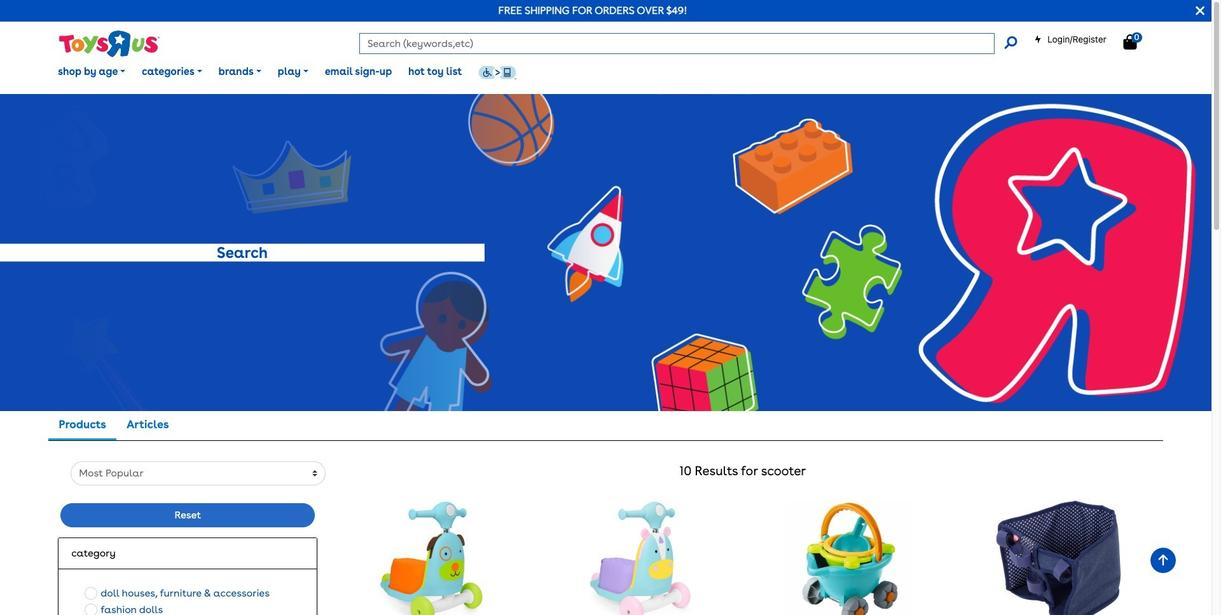 Task type: describe. For each thing, give the bounding box(es) containing it.
toys r us image
[[58, 30, 160, 58]]

skip hop zoo 3-in-1 ride-on unicorn toy scooter image
[[589, 501, 693, 616]]

this icon serves as a link to download the essential accessibility assistive technology app for individuals with physical disabilities. it is featured as part of our commitment to diversity and inclusion. image
[[479, 66, 517, 80]]

gotz bike seat blue clouds - for dolls up to 20 in image
[[995, 501, 1123, 616]]

sand bucket scooter 4 piece nesting beach toy set image
[[786, 501, 914, 616]]

category element
[[71, 546, 304, 562]]

shopping bag image
[[1124, 34, 1137, 50]]



Task type: locate. For each thing, give the bounding box(es) containing it.
None search field
[[359, 33, 1017, 54]]

skip hop zoo 3-in-1 ride-on dog toy scooter image
[[380, 501, 484, 616]]

main content
[[0, 94, 1212, 616]]

tab list
[[48, 412, 179, 441]]

Enter Keyword or Item No. search field
[[359, 33, 995, 54]]

menu bar
[[50, 50, 1212, 94]]

close button image
[[1197, 4, 1205, 18]]



Task type: vqa. For each thing, say whether or not it's contained in the screenshot.
skip hop zoo 3-in-1 ride-on unicorn toy scooter IMAGE on the bottom
yes



